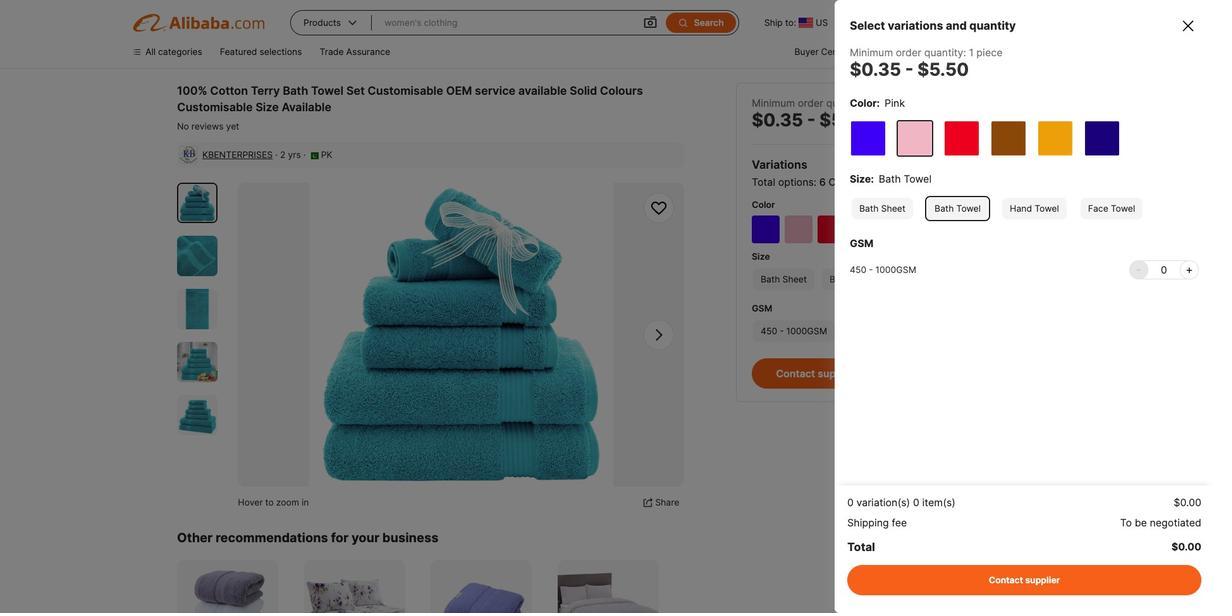 Task type: locate. For each thing, give the bounding box(es) containing it.
customisable
[[368, 84, 443, 97], [177, 101, 253, 114]]

be
[[1135, 517, 1147, 529]]

$5.50
[[918, 59, 969, 80], [820, 109, 871, 131]]

: left pink
[[877, 97, 880, 109]]

order for variations
[[798, 97, 824, 109]]

towel inside '100% cotton terry bath towel set customisable oem service available solid colours customisable size available'
[[311, 84, 344, 97]]

list
[[177, 561, 684, 614]]

0 vertical spatial $5.50
[[918, 59, 969, 80]]

2 horizontal spatial 1
[[969, 46, 974, 59]]

total down variations
[[752, 176, 776, 188]]

0 vertical spatial minimum order quantity: 1 piece $0.35 - $5.50
[[850, 46, 1003, 80]]

6
[[820, 176, 826, 188]]

in right sign
[[981, 17, 988, 28]]

0 horizontal spatial hand
[[899, 274, 921, 285]]

minimum for variations
[[752, 97, 795, 109]]

reviews
[[192, 121, 224, 132]]

in right "zoom"
[[302, 497, 309, 508]]

0 vertical spatial customisable
[[368, 84, 443, 97]]

0 vertical spatial hand towel
[[1010, 203, 1059, 214]]

color inside variations total options: 6 color ; 4 size ; 1 gsm .
[[829, 176, 855, 188]]

contact supplier
[[776, 367, 858, 380], [989, 575, 1060, 586]]

bath towel link for the top hand towel link
[[925, 196, 991, 221]]

variations
[[752, 158, 808, 171]]

minimum
[[850, 46, 893, 59], [752, 97, 795, 109]]

1 vertical spatial contact supplier button
[[848, 565, 1202, 596]]

0 horizontal spatial bath towel
[[830, 274, 876, 285]]

bath sheet link down size : bath towel
[[850, 196, 915, 221]]

bath towel link
[[925, 196, 991, 221], [821, 268, 885, 292]]

0 vertical spatial $0.35
[[850, 59, 901, 80]]

0 horizontal spatial 1000gsm
[[787, 326, 827, 336]]

favorite image
[[650, 199, 669, 218]]

-
[[905, 59, 914, 80], [807, 109, 816, 131], [1136, 263, 1141, 277], [869, 264, 873, 275], [780, 326, 784, 336]]

contact supplier button
[[752, 359, 882, 389], [848, 565, 1202, 596]]

0 horizontal spatial total
[[752, 176, 776, 188]]

english-
[[867, 17, 901, 28]]

1 horizontal spatial bath sheet link
[[850, 196, 915, 221]]

help center
[[964, 46, 1014, 57]]

minimum order quantity: 1 piece $0.35 - $5.50
[[850, 46, 1003, 80], [752, 97, 905, 131]]


[[678, 17, 689, 28]]

color down variations
[[752, 199, 775, 210]]

0 vertical spatial supplier
[[913, 46, 947, 57]]

0 vertical spatial bath sheet
[[860, 203, 906, 214]]

1 vertical spatial minimum order quantity: 1 piece $0.35 - $5.50
[[752, 97, 905, 131]]

supplier
[[913, 46, 947, 57], [818, 367, 858, 380], [1026, 575, 1060, 586]]

piece down the quantity
[[977, 46, 1003, 59]]

sheet down size : bath towel
[[881, 203, 906, 214]]

0 vertical spatial 1
[[969, 46, 974, 59]]

gsm right 4
[[903, 176, 926, 188]]

0 left item(s)
[[913, 496, 920, 509]]

0 horizontal spatial order
[[798, 97, 824, 109]]

0 horizontal spatial 0
[[848, 496, 854, 509]]

kbenterprises link
[[202, 149, 273, 160]]

None text field
[[1148, 264, 1180, 276]]

products link
[[291, 11, 372, 35]]

minimum order quantity: 1 piece $0.35 - $5.50 down select variations and quantity
[[850, 46, 1003, 80]]

quantity:
[[925, 46, 966, 59], [826, 97, 868, 109]]

contact for topmost the contact supplier "button"
[[776, 367, 815, 380]]

ship to:
[[765, 17, 796, 28]]

hover
[[238, 497, 263, 508]]

1 vertical spatial 450 - 1000gsm
[[761, 326, 827, 336]]

1 vertical spatial order
[[798, 97, 824, 109]]

1 vertical spatial $5.50
[[820, 109, 871, 131]]

0 variation(s) 0 item(s)
[[848, 496, 956, 509]]

gsm up "450 - 1000gsm" link
[[752, 303, 772, 314]]

all
[[145, 46, 156, 57]]

1 vertical spatial contact
[[989, 575, 1023, 586]]

0 horizontal spatial :
[[871, 173, 874, 185]]

2 horizontal spatial gsm
[[903, 176, 926, 188]]

2
[[280, 149, 286, 160]]

1 horizontal spatial contact supplier
[[989, 575, 1060, 586]]

1 vertical spatial 1000gsm
[[787, 326, 827, 336]]

1 ; from the left
[[855, 176, 858, 188]]

0 vertical spatial contact supplier
[[776, 367, 858, 380]]

become
[[869, 46, 903, 57]]

quantity: down and
[[925, 46, 966, 59]]

recommendations
[[216, 531, 328, 546]]

0 horizontal spatial customisable
[[177, 101, 253, 114]]

customisable right set
[[368, 84, 443, 97]]

trade assurance
[[320, 46, 390, 57]]

0 vertical spatial $0.00
[[1174, 496, 1202, 509]]

0 vertical spatial bath towel
[[935, 203, 981, 214]]

0 up shipping
[[848, 496, 854, 509]]

1 horizontal spatial hand towel
[[1010, 203, 1059, 214]]

2 vertical spatial supplier
[[1026, 575, 1060, 586]]

towel
[[311, 84, 344, 97], [904, 173, 932, 185], [957, 203, 981, 214], [1035, 203, 1059, 214], [1111, 203, 1135, 214], [852, 274, 876, 285], [924, 274, 948, 285]]

gsm inside variations total options: 6 color ; 4 size ; 1 gsm .
[[903, 176, 926, 188]]

pk
[[321, 149, 333, 160]]

1 horizontal spatial ;
[[890, 176, 893, 188]]

1 0 from the left
[[848, 496, 854, 509]]

$0.35
[[850, 59, 901, 80], [752, 109, 803, 131]]

minimum order quantity: 1 piece $0.35 - $5.50 up variations total options: 6 color ; 4 size ; 1 gsm .
[[752, 97, 905, 131]]

$5.50 down help
[[918, 59, 969, 80]]

1 horizontal spatial quantity:
[[925, 46, 966, 59]]

1 horizontal spatial $0.35
[[850, 59, 901, 80]]

$0.35 up variations
[[752, 109, 803, 131]]

total down shipping
[[848, 541, 875, 554]]

minimum down buyer
[[752, 97, 795, 109]]

piece
[[977, 46, 1003, 59], [879, 97, 905, 109]]

0 vertical spatial minimum
[[850, 46, 893, 59]]

0 horizontal spatial hand towel
[[899, 274, 948, 285]]

1 horizontal spatial bath sheet
[[860, 203, 906, 214]]

sheet up "450 - 1000gsm" link
[[783, 274, 807, 285]]

1 horizontal spatial hand towel link
[[1001, 196, 1069, 221]]

quantity: for color
[[925, 46, 966, 59]]

oem
[[446, 84, 472, 97]]

1 left .
[[895, 176, 900, 188]]

$0.00 up negotiated
[[1174, 496, 1202, 509]]

0 vertical spatial bath towel link
[[925, 196, 991, 221]]

hand towel for left hand towel link
[[899, 274, 948, 285]]

1 horizontal spatial 450
[[850, 264, 867, 275]]

bath sheet
[[860, 203, 906, 214], [761, 274, 807, 285]]

1 vertical spatial bath sheet
[[761, 274, 807, 285]]

women's clothing text field
[[385, 11, 630, 34]]

1 left "center"
[[969, 46, 974, 59]]

business
[[382, 531, 439, 546]]

1 horizontal spatial 0
[[913, 496, 920, 509]]

0 vertical spatial total
[[752, 176, 776, 188]]

1 horizontal spatial sheet
[[881, 203, 906, 214]]

quantity: left pink
[[826, 97, 868, 109]]

0 horizontal spatial gsm
[[752, 303, 772, 314]]

bath sheet for the bath towel link related to the top hand towel link's bath sheet link
[[860, 203, 906, 214]]

2 vertical spatial color
[[752, 199, 775, 210]]

0 horizontal spatial ;
[[855, 176, 858, 188]]

1 vertical spatial :
[[871, 173, 874, 185]]

order down variations
[[896, 46, 922, 59]]

featured selections
[[220, 46, 302, 57]]

0 horizontal spatial contact
[[776, 367, 815, 380]]

0 horizontal spatial piece
[[879, 97, 905, 109]]

gsm down 4
[[850, 237, 874, 250]]

0 vertical spatial piece
[[977, 46, 1003, 59]]

bath sheet for the bath towel link associated with left hand towel link bath sheet link
[[761, 274, 807, 285]]

0
[[848, 496, 854, 509], [913, 496, 920, 509]]

color left pink
[[850, 97, 877, 109]]

1000gsm
[[876, 264, 917, 275], [787, 326, 827, 336]]

450
[[850, 264, 867, 275], [761, 326, 777, 336]]

1 horizontal spatial $5.50
[[918, 59, 969, 80]]

colours
[[600, 84, 643, 97]]

1 horizontal spatial 1000gsm
[[876, 264, 917, 275]]

1 vertical spatial in
[[302, 497, 309, 508]]

hand
[[1010, 203, 1032, 214], [899, 274, 921, 285]]

$0.35 down become
[[850, 59, 901, 80]]

bath towel link for left hand towel link
[[821, 268, 885, 292]]

; left 4
[[855, 176, 858, 188]]

total inside variations total options: 6 color ; 4 size ; 1 gsm .
[[752, 176, 776, 188]]

color : pink
[[850, 97, 905, 109]]

bath towel
[[935, 203, 981, 214], [830, 274, 876, 285]]

2 0 from the left
[[913, 496, 920, 509]]

0 vertical spatial sheet
[[881, 203, 906, 214]]

bath sheet link up "450 - 1000gsm" link
[[752, 268, 816, 292]]

minimum down select
[[850, 46, 893, 59]]

1 horizontal spatial piece
[[977, 46, 1003, 59]]

bath sheet up "450 - 1000gsm" link
[[761, 274, 807, 285]]

1 vertical spatial customisable
[[177, 101, 253, 114]]

0 horizontal spatial bath towel link
[[821, 268, 885, 292]]

$0.00 down negotiated
[[1172, 541, 1202, 553]]

0 vertical spatial quantity:
[[925, 46, 966, 59]]

solid
[[570, 84, 597, 97]]

0 horizontal spatial contact supplier
[[776, 367, 858, 380]]

color right 6
[[829, 176, 855, 188]]

color for color
[[752, 199, 775, 210]]

: right 4
[[871, 173, 874, 185]]

0 horizontal spatial quantity:
[[826, 97, 868, 109]]

total
[[752, 176, 776, 188], [848, 541, 875, 554]]

1 for variations
[[871, 97, 876, 109]]

variations total options: 6 color ; 4 size ; 1 gsm .
[[752, 158, 929, 188]]

yrs
[[288, 149, 301, 160]]

1 horizontal spatial bath towel link
[[925, 196, 991, 221]]

0 horizontal spatial bath sheet link
[[752, 268, 816, 292]]

0 vertical spatial :
[[877, 97, 880, 109]]

; right 4
[[890, 176, 893, 188]]

1 horizontal spatial bath towel
[[935, 203, 981, 214]]

:
[[877, 97, 880, 109], [871, 173, 874, 185]]

1 inside variations total options: 6 color ; 4 size ; 1 gsm .
[[895, 176, 900, 188]]

$5.50 down color : pink on the right top of page
[[820, 109, 871, 131]]

order down buyer
[[798, 97, 824, 109]]

hand towel link
[[1001, 196, 1069, 221], [890, 268, 957, 292]]

0 horizontal spatial supplier
[[818, 367, 858, 380]]

hand for left hand towel link
[[899, 274, 921, 285]]

gsm
[[903, 176, 926, 188], [850, 237, 874, 250], [752, 303, 772, 314]]

bath sheet down size : bath towel
[[860, 203, 906, 214]]

size
[[256, 101, 279, 114], [850, 173, 871, 185], [869, 176, 890, 188], [752, 251, 770, 262]]

$5.50 for color
[[918, 59, 969, 80]]

0 vertical spatial contact supplier button
[[752, 359, 882, 389]]

1 horizontal spatial 1
[[895, 176, 900, 188]]

1 horizontal spatial in
[[981, 17, 988, 28]]

1 vertical spatial gsm
[[850, 237, 874, 250]]

0 horizontal spatial $5.50
[[820, 109, 871, 131]]

0 vertical spatial order
[[896, 46, 922, 59]]

1 vertical spatial $0.35
[[752, 109, 803, 131]]

contact
[[776, 367, 815, 380], [989, 575, 1023, 586]]

1 horizontal spatial hand
[[1010, 203, 1032, 214]]

1 vertical spatial 1
[[871, 97, 876, 109]]

piece down become
[[879, 97, 905, 109]]

1 horizontal spatial supplier
[[913, 46, 947, 57]]

0 vertical spatial 450
[[850, 264, 867, 275]]

1 vertical spatial bath towel link
[[821, 268, 885, 292]]

1 vertical spatial total
[[848, 541, 875, 554]]

0 vertical spatial hand
[[1010, 203, 1032, 214]]

bath sheet link
[[850, 196, 915, 221], [752, 268, 816, 292]]

$0.00
[[1174, 496, 1202, 509], [1172, 541, 1202, 553]]

1 vertical spatial bath sheet link
[[752, 268, 816, 292]]

color
[[850, 97, 877, 109], [829, 176, 855, 188], [752, 199, 775, 210]]

0 horizontal spatial minimum
[[752, 97, 795, 109]]

hand towel
[[1010, 203, 1059, 214], [899, 274, 948, 285]]

4
[[860, 176, 867, 188]]

0 vertical spatial hand towel link
[[1001, 196, 1069, 221]]

0 vertical spatial contact
[[776, 367, 815, 380]]

yet
[[226, 121, 239, 132]]

1 vertical spatial color
[[829, 176, 855, 188]]

in
[[981, 17, 988, 28], [302, 497, 309, 508]]

1 for color
[[969, 46, 974, 59]]

2 vertical spatial 1
[[895, 176, 900, 188]]

1 left pink
[[871, 97, 876, 109]]

- inside button
[[1136, 263, 1141, 277]]

select variations and quantity
[[850, 19, 1016, 32]]

sheet for the bath towel link related to the top hand towel link's bath sheet link
[[881, 203, 906, 214]]

customisable up no reviews yet
[[177, 101, 253, 114]]

buyer central
[[795, 46, 852, 57]]

0 vertical spatial gsm
[[903, 176, 926, 188]]

0 horizontal spatial bath sheet
[[761, 274, 807, 285]]

1 vertical spatial sheet
[[783, 274, 807, 285]]

minimum order quantity: 1 piece $0.35 - $5.50 for color
[[850, 46, 1003, 80]]

contact supplier for topmost the contact supplier "button"
[[776, 367, 858, 380]]



Task type: vqa. For each thing, say whether or not it's contained in the screenshot.


Task type: describe. For each thing, give the bounding box(es) containing it.
quantity
[[970, 19, 1016, 32]]

piece for color
[[977, 46, 1003, 59]]

item(s)
[[922, 496, 956, 509]]

+ button
[[1180, 261, 1199, 280]]

company logo image
[[180, 146, 197, 164]]

0 vertical spatial 1000gsm
[[876, 264, 917, 275]]

to
[[1120, 517, 1132, 529]]

 search
[[678, 17, 724, 28]]

a
[[906, 46, 911, 57]]

sign
[[960, 17, 978, 28]]

usd
[[901, 17, 920, 28]]

face
[[1088, 203, 1109, 214]]

450 - 1000gsm link
[[752, 319, 836, 343]]

kbenterprises
[[202, 149, 273, 160]]

set
[[346, 84, 365, 97]]

minimum for color
[[850, 46, 893, 59]]

terry
[[251, 84, 280, 97]]

help
[[964, 46, 983, 57]]

assurance
[[346, 46, 390, 57]]

0 horizontal spatial hand towel link
[[890, 268, 957, 292]]

contact for bottommost the contact supplier "button"
[[989, 575, 1023, 586]]

all categories
[[145, 46, 202, 57]]

sign in
[[960, 17, 988, 28]]

+
[[1186, 263, 1193, 277]]

selections
[[260, 46, 302, 57]]

no reviews yet
[[177, 121, 239, 132]]

2 vertical spatial gsm
[[752, 303, 772, 314]]

face towel
[[1088, 203, 1135, 214]]

cotton
[[210, 84, 248, 97]]

color for color : pink
[[850, 97, 877, 109]]

your
[[352, 531, 380, 546]]

to be negotiated
[[1120, 517, 1202, 529]]

no
[[177, 121, 189, 132]]

bath sheet link for the bath towel link related to the top hand towel link
[[850, 196, 915, 221]]

0 horizontal spatial 450
[[761, 326, 777, 336]]

featured
[[220, 46, 257, 57]]

0 vertical spatial in
[[981, 17, 988, 28]]

0 horizontal spatial in
[[302, 497, 309, 508]]

for
[[331, 531, 349, 546]]

2 horizontal spatial supplier
[[1026, 575, 1060, 586]]

$0.35 for color
[[850, 59, 901, 80]]

fee
[[892, 517, 907, 529]]

other recommendations for your business
[[177, 531, 439, 546]]

available
[[282, 101, 332, 114]]

$0.00 for total
[[1172, 541, 1202, 553]]

central
[[821, 46, 852, 57]]

100% cotton terry bath towel set customisable oem service available solid colours customisable size available
[[177, 84, 643, 114]]

other
[[177, 531, 213, 546]]

minimum order quantity: 1 piece $0.35 - $5.50 for variations
[[752, 97, 905, 131]]

become a supplier
[[869, 46, 947, 57]]

0 horizontal spatial 450 - 1000gsm
[[761, 326, 827, 336]]

2 yrs
[[280, 149, 301, 160]]

variation(s)
[[857, 496, 910, 509]]

piece for variations
[[879, 97, 905, 109]]

categories
[[158, 46, 202, 57]]

pink
[[885, 97, 905, 109]]

100%
[[177, 84, 207, 97]]

to:
[[785, 17, 796, 28]]

buyer
[[795, 46, 819, 57]]

$0.00 for 0 variation(s) 0 item(s)
[[1174, 496, 1202, 509]]

size inside '100% cotton terry bath towel set customisable oem service available solid colours customisable size available'
[[256, 101, 279, 114]]

ship
[[765, 17, 783, 28]]

hover to zoom in
[[238, 497, 309, 508]]

1 horizontal spatial 450 - 1000gsm
[[850, 264, 917, 275]]

negotiated
[[1150, 517, 1202, 529]]

select
[[850, 19, 885, 32]]

to
[[265, 497, 274, 508]]

hand towel for the top hand towel link
[[1010, 203, 1059, 214]]

$5.50 for variations
[[820, 109, 871, 131]]

.
[[926, 176, 929, 188]]

products
[[304, 17, 341, 28]]

1 vertical spatial bath towel
[[830, 274, 876, 285]]

size inside variations total options: 6 color ; 4 size ; 1 gsm .
[[869, 176, 890, 188]]

size : bath towel
[[850, 173, 932, 185]]

- button
[[1129, 261, 1148, 280]]

face towel link
[[1079, 196, 1145, 221]]

1 horizontal spatial total
[[848, 541, 875, 554]]

options:
[[778, 176, 817, 188]]

english-usd
[[867, 17, 920, 28]]

variations
[[888, 19, 943, 32]]

service
[[475, 84, 516, 97]]

zoom
[[276, 497, 299, 508]]

search
[[694, 17, 724, 28]]

available
[[518, 84, 567, 97]]

sheet for the bath towel link associated with left hand towel link bath sheet link
[[783, 274, 807, 285]]

center
[[986, 46, 1014, 57]]

hand for the top hand towel link
[[1010, 203, 1032, 214]]

trade
[[320, 46, 344, 57]]

shipping
[[848, 517, 889, 529]]

bath inside '100% cotton terry bath towel set customisable oem service available solid colours customisable size available'
[[283, 84, 308, 97]]


[[643, 15, 658, 30]]

order for color
[[896, 46, 922, 59]]

1 vertical spatial supplier
[[818, 367, 858, 380]]

bath sheet link for the bath towel link associated with left hand towel link
[[752, 268, 816, 292]]

contact supplier for bottommost the contact supplier "button"
[[989, 575, 1060, 586]]

1 horizontal spatial gsm
[[850, 237, 874, 250]]

quantity: for variations
[[826, 97, 868, 109]]

: for size
[[871, 173, 874, 185]]

2 ; from the left
[[890, 176, 893, 188]]

shipping fee
[[848, 517, 907, 529]]

1 horizontal spatial customisable
[[368, 84, 443, 97]]

us
[[816, 17, 828, 28]]

: for color
[[877, 97, 880, 109]]

and
[[946, 19, 967, 32]]

$0.35 for variations
[[752, 109, 803, 131]]



